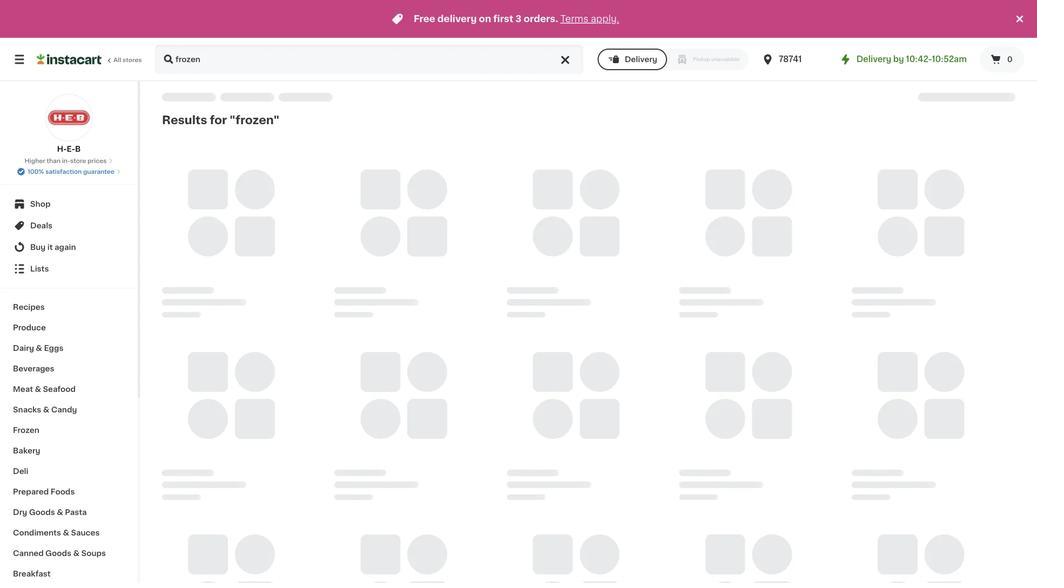 Task type: locate. For each thing, give the bounding box(es) containing it.
lists link
[[6, 258, 131, 280]]

dry goods & pasta link
[[6, 503, 131, 523]]

canned
[[13, 550, 44, 558]]

0 vertical spatial goods
[[29, 509, 55, 517]]

dairy & eggs link
[[6, 338, 131, 359]]

goods down the prepared foods
[[29, 509, 55, 517]]

100% satisfaction guarantee button
[[17, 165, 121, 176]]

dry
[[13, 509, 27, 517]]

meat & seafood
[[13, 386, 76, 394]]

delivery inside button
[[625, 56, 658, 63]]

breakfast link
[[6, 564, 131, 584]]

goods down condiments & sauces
[[45, 550, 71, 558]]

seafood
[[43, 386, 76, 394]]

deals link
[[6, 215, 131, 237]]

delivery
[[438, 14, 477, 24]]

& right the meat
[[35, 386, 41, 394]]

frozen
[[13, 427, 39, 435]]

instacart logo image
[[37, 53, 102, 66]]

snacks
[[13, 407, 41, 414]]

b
[[75, 145, 81, 153]]

candy
[[51, 407, 77, 414]]

prepared foods
[[13, 489, 75, 496]]

condiments & sauces
[[13, 530, 100, 537]]

higher than in-store prices
[[25, 158, 107, 164]]

None search field
[[155, 44, 584, 75]]

canned goods & soups link
[[6, 544, 131, 564]]

meat & seafood link
[[6, 379, 131, 400]]

meat
[[13, 386, 33, 394]]

& left candy
[[43, 407, 49, 414]]

orders.
[[524, 14, 559, 24]]

100%
[[28, 169, 44, 175]]

foods
[[51, 489, 75, 496]]

deli
[[13, 468, 28, 476]]

results for "frozen"
[[162, 114, 280, 126]]

recipes
[[13, 304, 45, 311]]

snacks & candy link
[[6, 400, 131, 421]]

10:52am
[[933, 55, 968, 63]]

&
[[36, 345, 42, 352], [35, 386, 41, 394], [43, 407, 49, 414], [57, 509, 63, 517], [63, 530, 69, 537], [73, 550, 80, 558]]

h-e-b logo image
[[45, 94, 93, 142]]

goods
[[29, 509, 55, 517], [45, 550, 71, 558]]

delivery
[[857, 55, 892, 63], [625, 56, 658, 63]]

& left soups
[[73, 550, 80, 558]]

again
[[55, 244, 76, 251]]

& left eggs at the left of the page
[[36, 345, 42, 352]]

1 vertical spatial goods
[[45, 550, 71, 558]]

buy
[[30, 244, 46, 251]]

it
[[47, 244, 53, 251]]

3
[[516, 14, 522, 24]]

0 horizontal spatial delivery
[[625, 56, 658, 63]]

1 horizontal spatial delivery
[[857, 55, 892, 63]]

higher
[[25, 158, 45, 164]]

beverages
[[13, 365, 54, 373]]

by
[[894, 55, 905, 63]]

78741 button
[[762, 44, 827, 75]]

prices
[[88, 158, 107, 164]]

all stores link
[[37, 44, 143, 75]]

delivery for delivery
[[625, 56, 658, 63]]

produce link
[[6, 318, 131, 338]]

& left sauces
[[63, 530, 69, 537]]

& for snacks
[[43, 407, 49, 414]]

100% satisfaction guarantee
[[28, 169, 115, 175]]



Task type: describe. For each thing, give the bounding box(es) containing it.
results
[[162, 114, 207, 126]]

bakery link
[[6, 441, 131, 462]]

limited time offer region
[[0, 0, 1014, 38]]

h-e-b
[[57, 145, 81, 153]]

condiments & sauces link
[[6, 523, 131, 544]]

terms apply. link
[[561, 14, 620, 24]]

canned goods & soups
[[13, 550, 106, 558]]

free
[[414, 14, 436, 24]]

apply.
[[591, 14, 620, 24]]

delivery for delivery by 10:42-10:52am
[[857, 55, 892, 63]]

frozen link
[[6, 421, 131, 441]]

first
[[494, 14, 514, 24]]

& left pasta
[[57, 509, 63, 517]]

sauces
[[71, 530, 100, 537]]

pasta
[[65, 509, 87, 517]]

delivery by 10:42-10:52am
[[857, 55, 968, 63]]

breakfast
[[13, 571, 51, 578]]

for
[[210, 114, 227, 126]]

delivery button
[[598, 49, 668, 70]]

free delivery on first 3 orders. terms apply.
[[414, 14, 620, 24]]

all stores
[[114, 57, 142, 63]]

terms
[[561, 14, 589, 24]]

than
[[47, 158, 61, 164]]

stores
[[123, 57, 142, 63]]

Search field
[[156, 45, 583, 74]]

in-
[[62, 158, 70, 164]]

buy it again
[[30, 244, 76, 251]]

h-e-b link
[[45, 94, 93, 155]]

soups
[[81, 550, 106, 558]]

condiments
[[13, 530, 61, 537]]

satisfaction
[[45, 169, 82, 175]]

& for meat
[[35, 386, 41, 394]]

"frozen"
[[230, 114, 280, 126]]

delivery by 10:42-10:52am link
[[840, 53, 968, 66]]

& for dairy
[[36, 345, 42, 352]]

lists
[[30, 265, 49, 273]]

0
[[1008, 56, 1013, 63]]

bakery
[[13, 448, 40, 455]]

prepared foods link
[[6, 482, 131, 503]]

deli link
[[6, 462, 131, 482]]

0 button
[[981, 46, 1025, 72]]

eggs
[[44, 345, 63, 352]]

goods for canned
[[45, 550, 71, 558]]

h-
[[57, 145, 67, 153]]

service type group
[[598, 49, 749, 70]]

on
[[479, 14, 492, 24]]

shop
[[30, 201, 50, 208]]

guarantee
[[83, 169, 115, 175]]

buy it again link
[[6, 237, 131, 258]]

recipes link
[[6, 297, 131, 318]]

store
[[70, 158, 86, 164]]

snacks & candy
[[13, 407, 77, 414]]

all
[[114, 57, 121, 63]]

dairy & eggs
[[13, 345, 63, 352]]

78741
[[779, 55, 802, 63]]

10:42-
[[907, 55, 933, 63]]

higher than in-store prices link
[[25, 157, 113, 165]]

deals
[[30, 222, 52, 230]]

e-
[[67, 145, 75, 153]]

prepared
[[13, 489, 49, 496]]

beverages link
[[6, 359, 131, 379]]

& for condiments
[[63, 530, 69, 537]]

shop link
[[6, 194, 131, 215]]

dry goods & pasta
[[13, 509, 87, 517]]

produce
[[13, 324, 46, 332]]

dairy
[[13, 345, 34, 352]]

goods for dry
[[29, 509, 55, 517]]



Task type: vqa. For each thing, say whether or not it's contained in the screenshot.
Dry
yes



